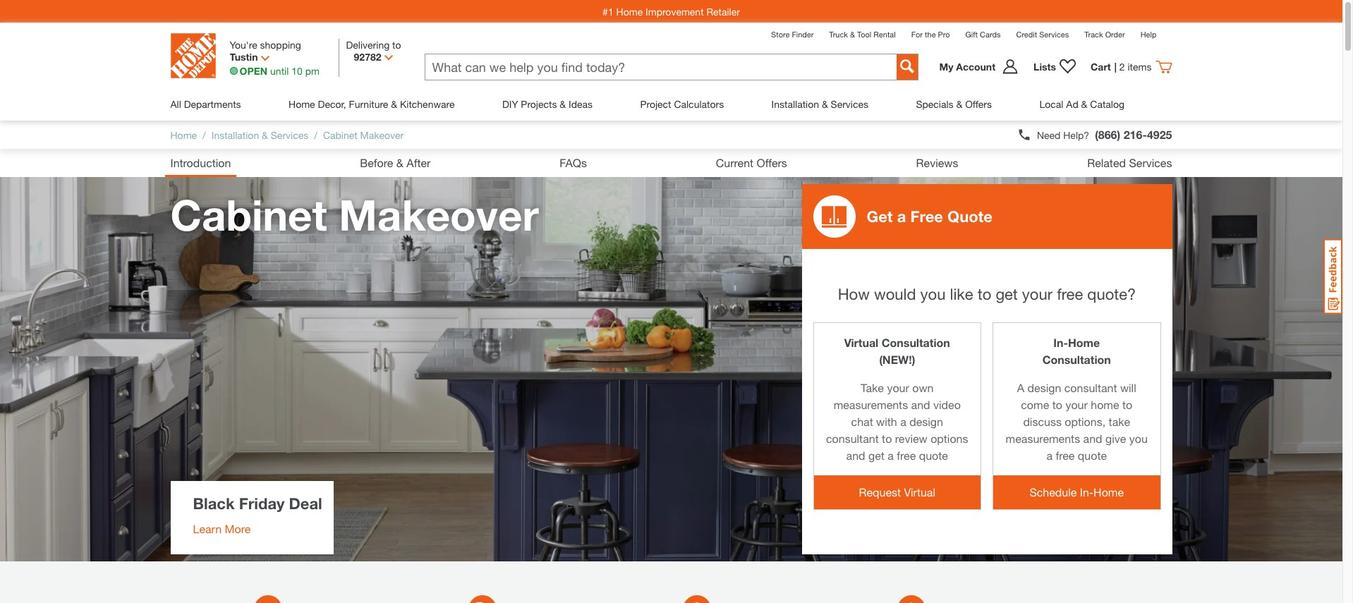 Task type: locate. For each thing, give the bounding box(es) containing it.
0 horizontal spatial installation
[[212, 129, 259, 141]]

learn more
[[193, 522, 251, 536]]

store finder
[[771, 30, 814, 39]]

1 vertical spatial cabinet
[[170, 190, 327, 240]]

makeover down after
[[339, 190, 539, 240]]

your inside take your own measurements and video chat with a design consultant to review options and get a free quote
[[887, 381, 909, 394]]

1 vertical spatial get
[[869, 449, 885, 462]]

finder
[[792, 30, 814, 39]]

quote for and
[[1078, 449, 1107, 462]]

options,
[[1065, 415, 1106, 428]]

0 horizontal spatial installation & services link
[[212, 129, 309, 141]]

0 vertical spatial consultation
[[882, 336, 950, 349]]

request virtual button
[[814, 476, 981, 509]]

you're
[[230, 39, 257, 51]]

my
[[940, 61, 954, 73]]

open until 10 pm
[[240, 65, 320, 77]]

request
[[859, 485, 901, 499]]

& inside home decor, furniture & kitchenware link
[[391, 98, 397, 110]]

0 vertical spatial consultant
[[1065, 381, 1117, 394]]

for the pro link
[[911, 30, 950, 39]]

virtual right request
[[904, 485, 936, 499]]

departments
[[184, 98, 241, 110]]

consultant
[[1065, 381, 1117, 394], [826, 432, 879, 445]]

/ right home link
[[203, 129, 206, 141]]

offers down the account
[[965, 98, 992, 110]]

to inside take your own measurements and video chat with a design consultant to review options and get a free quote
[[882, 432, 892, 445]]

1 horizontal spatial and
[[911, 398, 930, 411]]

1 horizontal spatial in-
[[1080, 485, 1094, 499]]

the
[[925, 30, 936, 39]]

makeover up before
[[360, 129, 404, 141]]

virtual up take
[[844, 336, 879, 349]]

a right with
[[901, 415, 907, 428]]

1 quote from the left
[[919, 449, 948, 462]]

until
[[270, 65, 289, 77]]

the home depot logo link
[[170, 33, 216, 80]]

free up schedule in-home
[[1056, 449, 1075, 462]]

consultant down chat
[[826, 432, 879, 445]]

your for come
[[1066, 398, 1088, 411]]

items
[[1128, 61, 1152, 73]]

1 horizontal spatial installation
[[772, 98, 819, 110]]

free inside a design consultant will come to your home to discuss options, take measurements and give you a free quote
[[1056, 449, 1075, 462]]

would
[[874, 285, 916, 303]]

my account
[[940, 61, 996, 73]]

1 horizontal spatial virtual
[[904, 485, 936, 499]]

1 vertical spatial your
[[887, 381, 909, 394]]

your up in-home consultation
[[1022, 285, 1053, 303]]

1 vertical spatial installation & services link
[[212, 129, 309, 141]]

get down with
[[869, 449, 885, 462]]

2 horizontal spatial your
[[1066, 398, 1088, 411]]

1 horizontal spatial measurements
[[1006, 432, 1080, 445]]

0 vertical spatial you
[[921, 285, 946, 303]]

installation & services link
[[772, 88, 869, 121], [212, 129, 309, 141]]

1 vertical spatial design
[[910, 415, 943, 428]]

0 horizontal spatial get
[[869, 449, 885, 462]]

1 vertical spatial in-
[[1080, 485, 1094, 499]]

0 horizontal spatial in-
[[1054, 336, 1068, 349]]

truck
[[829, 30, 848, 39]]

measurements inside a design consultant will come to your home to discuss options, take measurements and give you a free quote
[[1006, 432, 1080, 445]]

ad
[[1066, 98, 1079, 110]]

installation down the departments
[[212, 129, 259, 141]]

gift
[[966, 30, 978, 39]]

1 horizontal spatial your
[[1022, 285, 1053, 303]]

with
[[876, 415, 897, 428]]

1 vertical spatial virtual
[[904, 485, 936, 499]]

(new!)
[[879, 353, 915, 366]]

2 / from the left
[[314, 129, 317, 141]]

before
[[360, 156, 393, 169]]

None text field
[[425, 54, 897, 79]]

1 vertical spatial measurements
[[1006, 432, 1080, 445]]

options
[[931, 432, 969, 445]]

design up review
[[910, 415, 943, 428]]

project
[[640, 98, 671, 110]]

0 horizontal spatial and
[[846, 449, 866, 462]]

0 vertical spatial installation & services link
[[772, 88, 869, 121]]

(866)
[[1095, 128, 1121, 141]]

after
[[407, 156, 431, 169]]

kitchenware
[[400, 98, 455, 110]]

1 vertical spatial you
[[1130, 432, 1148, 445]]

virtual
[[844, 336, 879, 349], [904, 485, 936, 499]]

pro
[[938, 30, 950, 39]]

consultant inside take your own measurements and video chat with a design consultant to review options and get a free quote
[[826, 432, 879, 445]]

2 horizontal spatial and
[[1084, 432, 1103, 445]]

1 vertical spatial consultant
[[826, 432, 879, 445]]

consultant inside a design consultant will come to your home to discuss options, take measurements and give you a free quote
[[1065, 381, 1117, 394]]

you right give
[[1130, 432, 1148, 445]]

0 horizontal spatial consultant
[[826, 432, 879, 445]]

home right #1
[[616, 5, 643, 17]]

1 horizontal spatial consultation
[[1043, 353, 1111, 366]]

0 horizontal spatial your
[[887, 381, 909, 394]]

0 vertical spatial your
[[1022, 285, 1053, 303]]

0 vertical spatial design
[[1028, 381, 1062, 394]]

consultant up home
[[1065, 381, 1117, 394]]

quote down options
[[919, 449, 948, 462]]

free
[[1057, 285, 1083, 303], [897, 449, 916, 462], [1056, 449, 1075, 462]]

pm
[[305, 65, 320, 77]]

1 horizontal spatial design
[[1028, 381, 1062, 394]]

1 vertical spatial makeover
[[339, 190, 539, 240]]

0 vertical spatial virtual
[[844, 336, 879, 349]]

to down with
[[882, 432, 892, 445]]

consultation
[[882, 336, 950, 349], [1043, 353, 1111, 366]]

gift cards
[[966, 30, 1001, 39]]

you
[[921, 285, 946, 303], [1130, 432, 1148, 445]]

get right like
[[996, 285, 1018, 303]]

quote
[[948, 207, 993, 226]]

installation down store finder link
[[772, 98, 819, 110]]

installation & services
[[772, 98, 869, 110]]

black
[[193, 495, 235, 513]]

1 horizontal spatial quote
[[1078, 449, 1107, 462]]

0 horizontal spatial design
[[910, 415, 943, 428]]

1 vertical spatial installation
[[212, 129, 259, 141]]

local ad & catalog link
[[1040, 88, 1125, 121]]

my account link
[[940, 58, 1027, 75]]

quote down give
[[1078, 449, 1107, 462]]

1 horizontal spatial installation & services link
[[772, 88, 869, 121]]

free for a design consultant will come to your home to discuss options, take measurements and give you a free quote
[[1056, 449, 1075, 462]]

1 horizontal spatial offers
[[965, 98, 992, 110]]

home
[[616, 5, 643, 17], [289, 98, 315, 110], [170, 129, 197, 141], [1068, 336, 1100, 349], [1094, 485, 1124, 499]]

a down with
[[888, 449, 894, 462]]

0 vertical spatial offers
[[965, 98, 992, 110]]

0 horizontal spatial /
[[203, 129, 206, 141]]

current
[[716, 156, 754, 169]]

1 horizontal spatial consultant
[[1065, 381, 1117, 394]]

quote inside a design consultant will come to your home to discuss options, take measurements and give you a free quote
[[1078, 449, 1107, 462]]

0 horizontal spatial consultation
[[882, 336, 950, 349]]

services
[[1040, 30, 1069, 39], [831, 98, 869, 110], [271, 129, 309, 141], [1129, 156, 1172, 169]]

take
[[1109, 415, 1131, 428]]

chat
[[851, 415, 873, 428]]

faqs
[[560, 156, 587, 169]]

track order
[[1085, 30, 1125, 39]]

92782
[[354, 51, 381, 63]]

help
[[1141, 30, 1157, 39]]

1 horizontal spatial you
[[1130, 432, 1148, 445]]

and down options,
[[1084, 432, 1103, 445]]

1 vertical spatial offers
[[757, 156, 787, 169]]

0 vertical spatial cabinet
[[323, 129, 358, 141]]

1 horizontal spatial /
[[314, 129, 317, 141]]

design up come
[[1028, 381, 1062, 394]]

home down give
[[1094, 485, 1124, 499]]

2 vertical spatial your
[[1066, 398, 1088, 411]]

take your own measurements and video chat with a design consultant to review options and get a free quote
[[826, 381, 969, 462]]

None text field
[[425, 54, 897, 79]]

#1 home improvement retailer
[[603, 5, 740, 17]]

free left the quote?
[[1057, 285, 1083, 303]]

4925
[[1147, 128, 1172, 141]]

virtual consultation (new!)
[[844, 336, 950, 366]]

home decor, furniture & kitchenware link
[[289, 88, 455, 121]]

0 vertical spatial measurements
[[834, 398, 908, 411]]

0 vertical spatial installation
[[772, 98, 819, 110]]

your inside a design consultant will come to your home to discuss options, take measurements and give you a free quote
[[1066, 398, 1088, 411]]

1 horizontal spatial get
[[996, 285, 1018, 303]]

home down the quote?
[[1068, 336, 1100, 349]]

a down discuss
[[1047, 449, 1053, 462]]

quote inside take your own measurements and video chat with a design consultant to review options and get a free quote
[[919, 449, 948, 462]]

delivering
[[346, 39, 390, 51]]

0 horizontal spatial virtual
[[844, 336, 879, 349]]

offers right current
[[757, 156, 787, 169]]

free inside take your own measurements and video chat with a design consultant to review options and get a free quote
[[897, 449, 916, 462]]

consultation up (new!)
[[882, 336, 950, 349]]

0 horizontal spatial you
[[921, 285, 946, 303]]

measurements down discuss
[[1006, 432, 1080, 445]]

and down own
[[911, 398, 930, 411]]

your up options,
[[1066, 398, 1088, 411]]

submit search image
[[900, 59, 914, 73]]

cabinet makeover link
[[323, 129, 404, 141]]

makeover
[[360, 129, 404, 141], [339, 190, 539, 240]]

offers
[[965, 98, 992, 110], [757, 156, 787, 169]]

open
[[240, 65, 268, 77]]

free
[[911, 207, 943, 226]]

cabinet makeover
[[170, 190, 539, 240]]

a right get
[[897, 207, 906, 226]]

tool
[[857, 30, 872, 39]]

your left own
[[887, 381, 909, 394]]

0 vertical spatial in-
[[1054, 336, 1068, 349]]

and down chat
[[846, 449, 866, 462]]

0 horizontal spatial measurements
[[834, 398, 908, 411]]

you left like
[[921, 285, 946, 303]]

1 vertical spatial and
[[1084, 432, 1103, 445]]

you inside a design consultant will come to your home to discuss options, take measurements and give you a free quote
[[1130, 432, 1148, 445]]

0 horizontal spatial quote
[[919, 449, 948, 462]]

& inside local ad & catalog link
[[1081, 98, 1088, 110]]

consultation up home
[[1043, 353, 1111, 366]]

feedback link image
[[1324, 239, 1343, 315]]

0 vertical spatial get
[[996, 285, 1018, 303]]

2 quote from the left
[[1078, 449, 1107, 462]]

& inside diy projects & ideas link
[[560, 98, 566, 110]]

deal
[[289, 495, 322, 513]]

design inside a design consultant will come to your home to discuss options, take measurements and give you a free quote
[[1028, 381, 1062, 394]]

to
[[392, 39, 401, 51], [978, 285, 992, 303], [1053, 398, 1063, 411], [1123, 398, 1133, 411], [882, 432, 892, 445]]

design inside take your own measurements and video chat with a design consultant to review options and get a free quote
[[910, 415, 943, 428]]

free down review
[[897, 449, 916, 462]]

how
[[838, 285, 870, 303]]

/ left cabinet makeover link
[[314, 129, 317, 141]]

schedule
[[1030, 485, 1077, 499]]

measurements down take
[[834, 398, 908, 411]]



Task type: describe. For each thing, give the bounding box(es) containing it.
store
[[771, 30, 790, 39]]

get a free quote
[[867, 207, 993, 226]]

2 vertical spatial and
[[846, 449, 866, 462]]

give
[[1106, 432, 1126, 445]]

project calculators link
[[640, 88, 724, 121]]

lists link
[[1027, 58, 1084, 75]]

and inside a design consultant will come to your home to discuss options, take measurements and give you a free quote
[[1084, 432, 1103, 445]]

gift cards link
[[966, 30, 1001, 39]]

local ad & catalog
[[1040, 98, 1125, 110]]

account
[[956, 61, 996, 73]]

track order link
[[1085, 30, 1125, 39]]

come
[[1021, 398, 1050, 411]]

for
[[911, 30, 923, 39]]

to down will
[[1123, 398, 1133, 411]]

specials & offers
[[916, 98, 992, 110]]

diy projects & ideas link
[[502, 88, 593, 121]]

learn
[[193, 522, 222, 536]]

specials
[[916, 98, 954, 110]]

ideas
[[569, 98, 593, 110]]

diy
[[502, 98, 518, 110]]

shopping
[[260, 39, 301, 51]]

credit services
[[1016, 30, 1069, 39]]

216-
[[1124, 128, 1147, 141]]

home inside button
[[1094, 485, 1124, 499]]

friday
[[239, 495, 285, 513]]

#1
[[603, 5, 614, 17]]

home inside in-home consultation
[[1068, 336, 1100, 349]]

all departments link
[[170, 88, 241, 121]]

home / installation & services / cabinet makeover
[[170, 129, 404, 141]]

1 vertical spatial consultation
[[1043, 353, 1111, 366]]

related services
[[1088, 156, 1172, 169]]

home
[[1091, 398, 1120, 411]]

retailer
[[707, 5, 740, 17]]

order
[[1106, 30, 1125, 39]]

the home depot image
[[170, 33, 216, 78]]

to right come
[[1053, 398, 1063, 411]]

in- inside button
[[1080, 485, 1094, 499]]

video
[[934, 398, 961, 411]]

2 items
[[1120, 61, 1152, 73]]

you're shopping
[[230, 39, 301, 51]]

how would you like to get your free quote?
[[838, 285, 1136, 303]]

reviews
[[916, 156, 959, 169]]

all
[[170, 98, 181, 110]]

1 / from the left
[[203, 129, 206, 141]]

to right like
[[978, 285, 992, 303]]

get inside take your own measurements and video chat with a design consultant to review options and get a free quote
[[869, 449, 885, 462]]

free for take your own measurements and video chat with a design consultant to review options and get a free quote
[[897, 449, 916, 462]]

tustin
[[230, 51, 258, 63]]

truck & tool rental
[[829, 30, 896, 39]]

virtual inside request virtual "button"
[[904, 485, 936, 499]]

store finder link
[[771, 30, 814, 39]]

cards
[[980, 30, 1001, 39]]

credit
[[1016, 30, 1037, 39]]

all departments
[[170, 98, 241, 110]]

0 vertical spatial and
[[911, 398, 930, 411]]

0 horizontal spatial offers
[[757, 156, 787, 169]]

cart
[[1091, 61, 1111, 73]]

home down "all"
[[170, 129, 197, 141]]

related
[[1088, 156, 1126, 169]]

to right delivering
[[392, 39, 401, 51]]

delivering to
[[346, 39, 401, 51]]

own
[[913, 381, 934, 394]]

discuss
[[1023, 415, 1062, 428]]

10
[[292, 65, 303, 77]]

virtual inside virtual consultation (new!)
[[844, 336, 879, 349]]

quote?
[[1088, 285, 1136, 303]]

your for to
[[1022, 285, 1053, 303]]

before & after
[[360, 156, 431, 169]]

in- inside in-home consultation
[[1054, 336, 1068, 349]]

rental
[[874, 30, 896, 39]]

schedule in-home
[[1030, 485, 1124, 499]]

consultation inside virtual consultation (new!)
[[882, 336, 950, 349]]

help?
[[1064, 129, 1090, 141]]

review
[[895, 432, 928, 445]]

& inside specials & offers link
[[956, 98, 963, 110]]

furniture
[[349, 98, 388, 110]]

get
[[867, 207, 893, 226]]

learn more link
[[193, 522, 251, 536]]

truck & tool rental link
[[829, 30, 896, 39]]

request virtual
[[859, 485, 936, 499]]

need help? (866) 216-4925
[[1037, 128, 1172, 141]]

diy projects & ideas
[[502, 98, 593, 110]]

for the pro
[[911, 30, 950, 39]]

improvement
[[646, 5, 704, 17]]

decor,
[[318, 98, 346, 110]]

will
[[1121, 381, 1137, 394]]

2
[[1120, 61, 1125, 73]]

home left decor,
[[289, 98, 315, 110]]

current offers
[[716, 156, 787, 169]]

quote for options
[[919, 449, 948, 462]]

in-home consultation
[[1043, 336, 1111, 366]]

credit services link
[[1016, 30, 1069, 39]]

a
[[1017, 381, 1025, 394]]

measurements inside take your own measurements and video chat with a design consultant to review options and get a free quote
[[834, 398, 908, 411]]

home link
[[170, 129, 197, 141]]

a inside a design consultant will come to your home to discuss options, take measurements and give you a free quote
[[1047, 449, 1053, 462]]

introduction
[[170, 156, 231, 169]]

0 vertical spatial makeover
[[360, 129, 404, 141]]



Task type: vqa. For each thing, say whether or not it's contained in the screenshot.
the rightmost BEST SELLER
no



